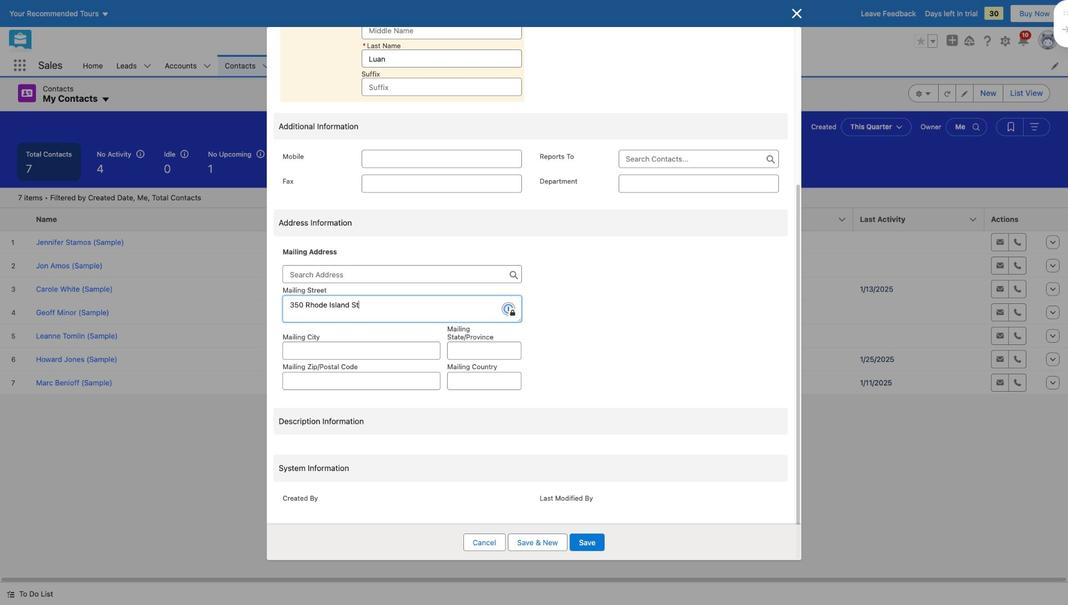Task type: vqa. For each thing, say whether or not it's contained in the screenshot.
Suffix 'Text Box'
yes



Task type: describe. For each thing, give the bounding box(es) containing it.
inverse image
[[791, 7, 804, 20]]

key performance indicators group
[[0, 143, 1069, 188]]

important column header
[[321, 208, 346, 231]]

2 cell from the top
[[854, 254, 985, 277]]

3 cell from the top
[[854, 324, 985, 347]]

account name column header
[[585, 208, 854, 231]]



Task type: locate. For each thing, give the bounding box(es) containing it.
group
[[915, 34, 938, 48], [909, 84, 1051, 102], [997, 118, 1051, 136]]

contact view settings image
[[909, 84, 939, 102]]

row number column header
[[0, 208, 29, 231]]

Last Name text field
[[362, 50, 522, 68]]

grid
[[0, 208, 1069, 395]]

2 vertical spatial group
[[997, 118, 1051, 136]]

actions column header
[[985, 208, 1041, 231]]

cell
[[854, 230, 985, 254], [854, 254, 985, 277], [854, 324, 985, 347]]

list item
[[281, 0, 524, 102], [110, 55, 158, 76], [158, 55, 218, 76], [218, 55, 277, 76], [352, 55, 411, 76], [457, 55, 527, 76], [527, 55, 581, 76]]

None text field
[[362, 150, 522, 168], [283, 295, 522, 322], [448, 342, 522, 360], [362, 150, 522, 168], [283, 295, 522, 322], [448, 342, 522, 360]]

Search Address text field
[[283, 265, 522, 283]]

None text field
[[362, 175, 522, 193], [619, 175, 779, 193], [283, 342, 441, 360], [283, 372, 441, 390], [448, 372, 522, 390], [362, 175, 522, 193], [619, 175, 779, 193], [283, 342, 441, 360], [283, 372, 441, 390], [448, 372, 522, 390]]

last activity column header
[[854, 208, 985, 231]]

list
[[76, 55, 1069, 76]]

text default image
[[7, 590, 15, 598]]

Middle Name text field
[[362, 21, 522, 39]]

1 vertical spatial group
[[909, 84, 1051, 102]]

action column header
[[1041, 208, 1069, 231]]

1 cell from the top
[[854, 230, 985, 254]]

Search Contacts... text field
[[619, 150, 779, 168]]

0 vertical spatial group
[[915, 34, 938, 48]]

Suffix text field
[[362, 78, 522, 96]]

status
[[18, 193, 201, 202]]

title column header
[[346, 208, 585, 231]]

name column header
[[29, 208, 321, 231]]



